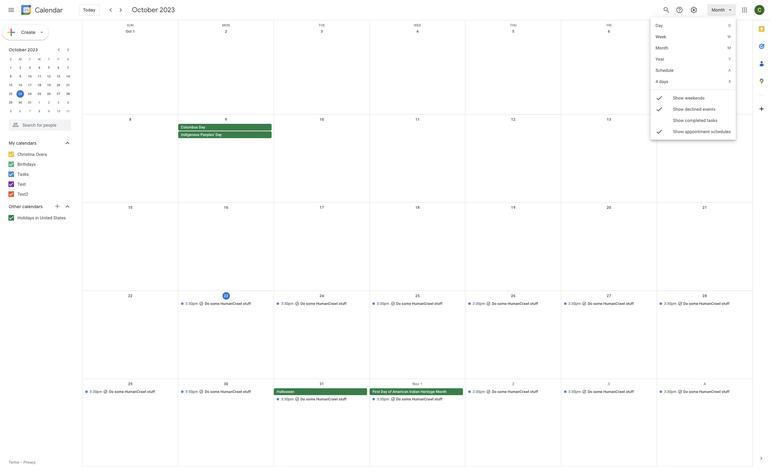 Task type: vqa. For each thing, say whether or not it's contained in the screenshot.


Task type: describe. For each thing, give the bounding box(es) containing it.
18 element
[[36, 82, 43, 89]]

1 horizontal spatial 15
[[128, 206, 133, 210]]

declined
[[685, 107, 702, 112]]

indigenous peoples' day button
[[178, 131, 272, 138]]

create
[[21, 30, 35, 35]]

16 inside row group
[[18, 83, 22, 87]]

schedule menu item
[[651, 65, 736, 76]]

1 vertical spatial 28
[[703, 294, 708, 298]]

nov
[[413, 382, 420, 386]]

terms – privacy
[[9, 461, 36, 465]]

november 5 element
[[7, 108, 14, 115]]

27 element
[[55, 90, 62, 98]]

first day of american indian heritage month button
[[370, 389, 463, 395]]

29 for 1
[[9, 101, 12, 104]]

1 t from the left
[[29, 57, 31, 61]]

christina overa
[[17, 152, 47, 157]]

other calendars
[[9, 204, 43, 210]]

1 check checkbox item from the top
[[651, 92, 736, 104]]

d
[[729, 23, 731, 28]]

october 2023 grid
[[6, 55, 73, 116]]

1 up 15 element
[[10, 66, 12, 69]]

privacy link
[[24, 461, 36, 465]]

day inside button
[[381, 390, 387, 394]]

23 inside cell
[[18, 92, 22, 96]]

27 inside row group
[[57, 92, 60, 96]]

day inside menu item
[[656, 23, 663, 28]]

19 inside row group
[[47, 83, 51, 87]]

appointment
[[685, 129, 710, 134]]

1 vertical spatial 20
[[607, 206, 612, 210]]

1 horizontal spatial 26
[[511, 294, 516, 298]]

10 for october 2023
[[28, 75, 32, 78]]

tasks
[[17, 172, 29, 177]]

26 element
[[45, 90, 53, 98]]

y
[[729, 57, 731, 61]]

13 element
[[55, 73, 62, 80]]

other calendars button
[[1, 202, 77, 212]]

tasks
[[707, 118, 718, 123]]

show for show declined events
[[673, 107, 684, 112]]

show appointment schedules
[[673, 129, 731, 134]]

10 for sun
[[320, 117, 324, 122]]

1 horizontal spatial 11
[[66, 110, 70, 113]]

14 for sun
[[703, 117, 708, 122]]

show completed tasks checkbox item
[[651, 97, 736, 144]]

0 horizontal spatial october 2023
[[9, 47, 38, 53]]

23 cell
[[15, 90, 25, 98]]

24 element
[[26, 90, 34, 98]]

my calendars
[[9, 140, 37, 146]]

1 horizontal spatial 24
[[320, 294, 324, 298]]

1 horizontal spatial 7
[[67, 66, 69, 69]]

25 element
[[36, 90, 43, 98]]

2 s from the left
[[67, 57, 69, 61]]

menu containing check
[[651, 17, 736, 144]]

november 6 element
[[17, 108, 24, 115]]

my
[[9, 140, 15, 146]]

1 horizontal spatial 22
[[128, 294, 133, 298]]

settings menu image
[[691, 6, 698, 14]]

month button
[[708, 2, 736, 17]]

check for show appointment schedules
[[656, 128, 663, 135]]

terms link
[[9, 461, 19, 465]]

holidays
[[17, 215, 34, 220]]

22 element
[[7, 90, 14, 98]]

8 for october 2023
[[10, 75, 12, 78]]

18 inside october 2023 grid
[[38, 83, 41, 87]]

add other calendars image
[[54, 203, 60, 210]]

year
[[656, 57, 665, 62]]

november 10 element
[[55, 108, 62, 115]]

1 right oct
[[133, 29, 135, 34]]

mon
[[222, 23, 230, 27]]

31 for 1
[[28, 101, 32, 104]]

1 horizontal spatial 17
[[320, 206, 324, 210]]

columbus
[[181, 125, 198, 130]]

weekends
[[685, 96, 705, 101]]

nov 1
[[413, 382, 423, 386]]

1 horizontal spatial 9
[[48, 110, 50, 113]]

month inside button
[[436, 390, 447, 394]]

american
[[393, 390, 409, 394]]

row containing oct 1
[[83, 26, 753, 115]]

show declined events
[[673, 107, 716, 112]]

test
[[17, 182, 26, 187]]

thu
[[510, 23, 517, 27]]

17 element
[[26, 82, 34, 89]]

12 for sun
[[511, 117, 516, 122]]

states
[[53, 215, 66, 220]]

1 down 25 'element'
[[38, 101, 40, 104]]

peoples'
[[201, 133, 215, 137]]

11 for sun
[[416, 117, 420, 122]]

schedule
[[656, 68, 674, 73]]

schedules
[[711, 129, 731, 134]]

columbus day indigenous peoples' day
[[181, 125, 222, 137]]

1 horizontal spatial 10
[[57, 110, 60, 113]]

0 horizontal spatial 6
[[19, 110, 21, 113]]

main drawer image
[[7, 6, 15, 14]]

f
[[58, 57, 59, 61]]

halloween button
[[274, 389, 367, 395]]

1 horizontal spatial october 2023
[[132, 6, 175, 14]]

29 element
[[7, 99, 14, 106]]

1 horizontal spatial october
[[132, 6, 158, 14]]

4 inside menu item
[[656, 79, 658, 84]]

heritage
[[421, 390, 435, 394]]

1 horizontal spatial 23
[[224, 294, 228, 298]]

november 2 element
[[45, 99, 53, 106]]

15 element
[[7, 82, 14, 89]]

30 for 1
[[18, 101, 22, 104]]

6 for oct 1
[[608, 29, 611, 34]]

1 vertical spatial 21
[[703, 206, 708, 210]]

day up peoples'
[[199, 125, 205, 130]]

month menu item
[[651, 42, 736, 54]]

23, today element
[[17, 90, 24, 98]]

other
[[9, 204, 21, 210]]

13 for october 2023
[[57, 75, 60, 78]]

1 vertical spatial 7
[[29, 110, 31, 113]]

22 inside row group
[[9, 92, 12, 96]]

11 for october 2023
[[38, 75, 41, 78]]

terms
[[9, 461, 19, 465]]

6 for 1
[[58, 66, 59, 69]]

8 for sun
[[129, 117, 132, 122]]

cell containing columbus day
[[178, 124, 274, 139]]

tue
[[319, 23, 325, 27]]

1 s from the left
[[10, 57, 12, 61]]

sun
[[127, 23, 134, 27]]

1 vertical spatial 25
[[416, 294, 420, 298]]

31 element
[[26, 99, 34, 106]]

1 vertical spatial 19
[[511, 206, 516, 210]]

indian
[[410, 390, 420, 394]]

november 4 element
[[64, 99, 72, 106]]

0 horizontal spatial 5
[[10, 110, 12, 113]]

month inside menu item
[[656, 45, 669, 50]]

november 9 element
[[45, 108, 53, 115]]

1 vertical spatial 18
[[416, 206, 420, 210]]

30 for nov 1
[[224, 382, 228, 386]]

1 horizontal spatial 27
[[607, 294, 612, 298]]

fri
[[607, 23, 612, 27]]

1 vertical spatial 16
[[224, 206, 228, 210]]

show weekends
[[673, 96, 705, 101]]

14 element
[[64, 73, 72, 80]]

5 for 1
[[48, 66, 50, 69]]

grid containing oct 1
[[82, 20, 753, 467]]

indigenous
[[181, 133, 200, 137]]

november 8 element
[[36, 108, 43, 115]]

4 days menu item
[[651, 76, 736, 87]]



Task type: locate. For each thing, give the bounding box(es) containing it.
2 check checkbox item from the top
[[651, 104, 736, 115]]

column header
[[658, 20, 753, 26]]

check checkbox item down show completed tasks on the top right of page
[[651, 126, 736, 137]]

19
[[47, 83, 51, 87], [511, 206, 516, 210]]

show left completed
[[673, 118, 684, 123]]

1 horizontal spatial 2023
[[160, 6, 175, 14]]

m inside menu item
[[728, 46, 731, 50]]

20 element
[[55, 82, 62, 89]]

month right settings menu image
[[712, 7, 725, 13]]

month right heritage
[[436, 390, 447, 394]]

m up 16 element
[[19, 57, 22, 61]]

calendars up in
[[22, 204, 43, 210]]

20 inside row group
[[57, 83, 60, 87]]

check for show declined events
[[656, 106, 663, 113]]

calendars
[[16, 140, 37, 146], [22, 204, 43, 210]]

4
[[417, 29, 419, 34], [38, 66, 40, 69], [656, 79, 658, 84], [67, 101, 69, 104], [704, 382, 706, 386]]

0 vertical spatial 19
[[47, 83, 51, 87]]

0 vertical spatial 21
[[66, 83, 70, 87]]

29 inside row group
[[9, 101, 12, 104]]

calendars for other calendars
[[22, 204, 43, 210]]

day menu item
[[651, 20, 736, 31]]

13 for sun
[[607, 117, 612, 122]]

1 vertical spatial check
[[656, 106, 663, 113]]

year menu item
[[651, 54, 736, 65]]

7
[[67, 66, 69, 69], [29, 110, 31, 113]]

1 vertical spatial 26
[[511, 294, 516, 298]]

13 inside row group
[[57, 75, 60, 78]]

humancrawl
[[221, 302, 242, 306], [316, 302, 338, 306], [412, 302, 434, 306], [508, 302, 530, 306], [604, 302, 625, 306], [700, 302, 721, 306], [125, 390, 146, 394], [221, 390, 242, 394], [508, 390, 530, 394], [604, 390, 625, 394], [700, 390, 721, 394], [316, 397, 338, 402], [412, 397, 434, 402]]

1 horizontal spatial 30
[[224, 382, 228, 386]]

1 horizontal spatial 28
[[703, 294, 708, 298]]

do
[[205, 302, 209, 306], [301, 302, 305, 306], [397, 302, 401, 306], [492, 302, 497, 306], [588, 302, 593, 306], [684, 302, 688, 306], [109, 390, 114, 394], [205, 390, 209, 394], [492, 390, 497, 394], [588, 390, 593, 394], [684, 390, 688, 394], [301, 397, 305, 402], [397, 397, 401, 402]]

2 horizontal spatial 8
[[129, 117, 132, 122]]

25 inside 'element'
[[38, 92, 41, 96]]

grid
[[82, 20, 753, 467]]

15 inside 15 element
[[9, 83, 12, 87]]

12 for october 2023
[[47, 75, 51, 78]]

menu
[[651, 17, 736, 144]]

oct
[[126, 29, 132, 34]]

12 element
[[45, 73, 53, 80]]

week
[[656, 34, 667, 39]]

26
[[47, 92, 51, 96], [511, 294, 516, 298]]

row containing sun
[[83, 20, 753, 27]]

11 element
[[36, 73, 43, 80]]

0 horizontal spatial 12
[[47, 75, 51, 78]]

8
[[10, 75, 12, 78], [38, 110, 40, 113], [129, 117, 132, 122]]

31 down "24" element
[[28, 101, 32, 104]]

21 inside 21 element
[[66, 83, 70, 87]]

1 right the nov
[[421, 382, 423, 386]]

0 vertical spatial 6
[[608, 29, 611, 34]]

oct 1
[[126, 29, 135, 34]]

1 vertical spatial calendars
[[22, 204, 43, 210]]

1 show from the top
[[673, 96, 684, 101]]

day up week
[[656, 23, 663, 28]]

0 horizontal spatial 20
[[57, 83, 60, 87]]

w down the d
[[728, 35, 731, 39]]

0 horizontal spatial 18
[[38, 83, 41, 87]]

7 up 14 'element'
[[67, 66, 69, 69]]

create button
[[2, 25, 49, 40]]

0 horizontal spatial 29
[[9, 101, 12, 104]]

6 down f on the left of the page
[[58, 66, 59, 69]]

0 horizontal spatial 31
[[28, 101, 32, 104]]

0 vertical spatial 22
[[9, 92, 12, 96]]

m for month
[[728, 46, 731, 50]]

row group containing 1
[[6, 64, 73, 116]]

29 for nov 1
[[128, 382, 133, 386]]

1 vertical spatial 24
[[320, 294, 324, 298]]

16
[[18, 83, 22, 87], [224, 206, 228, 210]]

today
[[83, 7, 95, 13]]

2023
[[160, 6, 175, 14], [28, 47, 38, 53]]

19 element
[[45, 82, 53, 89]]

6 down 30 element
[[19, 110, 21, 113]]

1
[[133, 29, 135, 34], [10, 66, 12, 69], [38, 101, 40, 104], [421, 382, 423, 386]]

31
[[28, 101, 32, 104], [320, 382, 324, 386]]

0 vertical spatial october
[[132, 6, 158, 14]]

1 horizontal spatial m
[[728, 46, 731, 50]]

0 vertical spatial 5
[[513, 29, 515, 34]]

first
[[373, 390, 380, 394]]

1 horizontal spatial month
[[656, 45, 669, 50]]

row containing 5
[[6, 107, 73, 116]]

s up 15 element
[[10, 57, 12, 61]]

1 vertical spatial w
[[38, 57, 41, 61]]

check
[[656, 94, 663, 102], [656, 106, 663, 113], [656, 128, 663, 135]]

privacy
[[24, 461, 36, 465]]

2
[[225, 29, 227, 34], [19, 66, 21, 69], [48, 101, 50, 104], [513, 382, 515, 386]]

14 up 21 element in the top left of the page
[[66, 75, 70, 78]]

calendars for my calendars
[[16, 140, 37, 146]]

31 inside 'element'
[[28, 101, 32, 104]]

holidays in united states
[[17, 215, 66, 220]]

s right f on the left of the page
[[67, 57, 69, 61]]

1 horizontal spatial s
[[67, 57, 69, 61]]

1 vertical spatial 12
[[511, 117, 516, 122]]

17 inside row group
[[28, 83, 32, 87]]

6 down the fri
[[608, 29, 611, 34]]

calendar
[[35, 6, 63, 14]]

28 element
[[64, 90, 72, 98]]

tab list
[[753, 20, 771, 450]]

0 vertical spatial 9
[[19, 75, 21, 78]]

1 vertical spatial month
[[656, 45, 669, 50]]

show
[[673, 96, 684, 101], [673, 107, 684, 112], [673, 118, 684, 123], [673, 129, 684, 134]]

x
[[729, 79, 731, 84]]

29
[[9, 101, 12, 104], [128, 382, 133, 386]]

m for s
[[19, 57, 22, 61]]

1 vertical spatial 9
[[48, 110, 50, 113]]

1 horizontal spatial 20
[[607, 206, 612, 210]]

2 horizontal spatial month
[[712, 7, 725, 13]]

check for show weekends
[[656, 94, 663, 102]]

0 horizontal spatial 25
[[38, 92, 41, 96]]

november 1 element
[[36, 99, 43, 106]]

2 vertical spatial 10
[[320, 117, 324, 122]]

1 vertical spatial 13
[[607, 117, 612, 122]]

w
[[728, 35, 731, 39], [38, 57, 41, 61]]

t up 10 element
[[29, 57, 31, 61]]

day down columbus day button
[[216, 133, 222, 137]]

1 horizontal spatial 6
[[58, 66, 59, 69]]

2 vertical spatial 11
[[416, 117, 420, 122]]

1 vertical spatial 2023
[[28, 47, 38, 53]]

0 vertical spatial 10
[[28, 75, 32, 78]]

2 show from the top
[[673, 107, 684, 112]]

21 element
[[64, 82, 72, 89]]

3 check from the top
[[656, 128, 663, 135]]

1 vertical spatial 17
[[320, 206, 324, 210]]

14 down events
[[703, 117, 708, 122]]

october up sun
[[132, 6, 158, 14]]

my calendars list
[[1, 149, 77, 199]]

0 horizontal spatial 8
[[10, 75, 12, 78]]

column header inside row
[[658, 20, 753, 26]]

completed
[[685, 118, 706, 123]]

w inside menu item
[[728, 35, 731, 39]]

overa
[[36, 152, 47, 157]]

show for show weekends
[[673, 96, 684, 101]]

0 horizontal spatial s
[[10, 57, 12, 61]]

calendar heading
[[34, 6, 63, 14]]

–
[[20, 461, 23, 465]]

october 2023 down create dropdown button
[[9, 47, 38, 53]]

show left weekends
[[673, 96, 684, 101]]

day left 'of' at right
[[381, 390, 387, 394]]

1 vertical spatial october 2023
[[9, 47, 38, 53]]

2 vertical spatial check
[[656, 128, 663, 135]]

first day of american indian heritage month
[[373, 390, 447, 394]]

t
[[29, 57, 31, 61], [48, 57, 50, 61]]

3 check checkbox item from the top
[[651, 126, 736, 137]]

30 element
[[17, 99, 24, 106]]

3 show from the top
[[673, 118, 684, 123]]

1 horizontal spatial 5
[[48, 66, 50, 69]]

row
[[83, 20, 753, 27], [83, 26, 753, 115], [6, 55, 73, 64], [6, 64, 73, 72], [6, 72, 73, 81], [6, 81, 73, 90], [6, 90, 73, 98], [6, 98, 73, 107], [6, 107, 73, 116], [83, 115, 753, 203], [83, 203, 753, 291], [83, 291, 753, 379], [83, 379, 753, 467]]

9 up columbus day button
[[225, 117, 227, 122]]

calendars up christina on the top
[[16, 140, 37, 146]]

1 vertical spatial 11
[[66, 110, 70, 113]]

30
[[18, 101, 22, 104], [224, 382, 228, 386]]

9 for sun
[[225, 117, 227, 122]]

stuff
[[243, 302, 251, 306], [339, 302, 347, 306], [435, 302, 443, 306], [531, 302, 538, 306], [626, 302, 634, 306], [722, 302, 730, 306], [147, 390, 155, 394], [243, 390, 251, 394], [531, 390, 538, 394], [626, 390, 634, 394], [722, 390, 730, 394], [339, 397, 347, 402], [435, 397, 443, 402]]

1 horizontal spatial w
[[728, 35, 731, 39]]

28
[[66, 92, 70, 96], [703, 294, 708, 298]]

october
[[132, 6, 158, 14], [9, 47, 26, 53]]

my calendars button
[[1, 138, 77, 148]]

week menu item
[[651, 31, 736, 42]]

9 up 16 element
[[19, 75, 21, 78]]

24 inside row group
[[28, 92, 32, 96]]

cell containing halloween
[[274, 389, 370, 403]]

0 horizontal spatial 26
[[47, 92, 51, 96]]

a
[[729, 68, 731, 73]]

some
[[210, 302, 220, 306], [306, 302, 316, 306], [402, 302, 411, 306], [498, 302, 507, 306], [594, 302, 603, 306], [689, 302, 699, 306], [115, 390, 124, 394], [210, 390, 220, 394], [498, 390, 507, 394], [594, 390, 603, 394], [689, 390, 699, 394], [306, 397, 316, 402], [402, 397, 411, 402]]

0 vertical spatial 31
[[28, 101, 32, 104]]

0 vertical spatial 11
[[38, 75, 41, 78]]

1 check from the top
[[656, 94, 663, 102]]

w inside october 2023 grid
[[38, 57, 41, 61]]

0 horizontal spatial 10
[[28, 75, 32, 78]]

12
[[47, 75, 51, 78], [511, 117, 516, 122]]

9 for october 2023
[[19, 75, 21, 78]]

2 horizontal spatial 6
[[608, 29, 611, 34]]

1 horizontal spatial 13
[[607, 117, 612, 122]]

1 vertical spatial 30
[[224, 382, 228, 386]]

0 horizontal spatial 21
[[66, 83, 70, 87]]

0 horizontal spatial 13
[[57, 75, 60, 78]]

1 vertical spatial 6
[[58, 66, 59, 69]]

show left appointment
[[673, 129, 684, 134]]

month inside popup button
[[712, 7, 725, 13]]

1 horizontal spatial 21
[[703, 206, 708, 210]]

1 vertical spatial 23
[[224, 294, 228, 298]]

cell containing first day of american indian heritage month
[[370, 389, 466, 403]]

0 vertical spatial 12
[[47, 75, 51, 78]]

month down week
[[656, 45, 669, 50]]

5
[[513, 29, 515, 34], [48, 66, 50, 69], [10, 110, 12, 113]]

show for show completed tasks
[[673, 118, 684, 123]]

17
[[28, 83, 32, 87], [320, 206, 324, 210]]

28 inside row group
[[66, 92, 70, 96]]

m inside row
[[19, 57, 22, 61]]

12 inside row group
[[47, 75, 51, 78]]

show completed tasks
[[673, 118, 718, 123]]

in
[[35, 215, 39, 220]]

16 element
[[17, 82, 24, 89]]

check checkbox item down weekends
[[651, 104, 736, 115]]

14 inside 14 'element'
[[66, 75, 70, 78]]

show inside "checkbox item"
[[673, 118, 684, 123]]

3
[[321, 29, 323, 34], [29, 66, 31, 69], [58, 101, 59, 104], [608, 382, 611, 386]]

7 down 31 'element'
[[29, 110, 31, 113]]

row containing s
[[6, 55, 73, 64]]

1 vertical spatial 5
[[48, 66, 50, 69]]

today button
[[79, 2, 100, 17]]

0 horizontal spatial m
[[19, 57, 22, 61]]

8 inside row
[[38, 110, 40, 113]]

s
[[10, 57, 12, 61], [67, 57, 69, 61]]

2 vertical spatial 5
[[10, 110, 12, 113]]

test2
[[17, 192, 28, 197]]

26 inside october 2023 grid
[[47, 92, 51, 96]]

birthdays
[[17, 162, 36, 167]]

0 horizontal spatial 15
[[9, 83, 12, 87]]

halloween
[[277, 390, 294, 394]]

cell
[[83, 124, 178, 139], [178, 124, 274, 139], [274, 124, 370, 139], [370, 124, 466, 139], [466, 124, 562, 139], [562, 124, 657, 139], [657, 124, 753, 139], [83, 300, 178, 308], [274, 389, 370, 403], [370, 389, 466, 403]]

0 horizontal spatial 2023
[[28, 47, 38, 53]]

0 vertical spatial 25
[[38, 92, 41, 96]]

w up 11 "element"
[[38, 57, 41, 61]]

31 for nov 1
[[320, 382, 324, 386]]

november 11 element
[[64, 108, 72, 115]]

9 down 'november 2' element
[[48, 110, 50, 113]]

25
[[38, 92, 41, 96], [416, 294, 420, 298]]

0 horizontal spatial 23
[[18, 92, 22, 96]]

show left declined
[[673, 107, 684, 112]]

do some humancrawl stuff
[[205, 302, 251, 306], [301, 302, 347, 306], [397, 302, 443, 306], [492, 302, 538, 306], [588, 302, 634, 306], [684, 302, 730, 306], [109, 390, 155, 394], [205, 390, 251, 394], [492, 390, 538, 394], [588, 390, 634, 394], [684, 390, 730, 394], [301, 397, 347, 402], [397, 397, 443, 402]]

Search for people text field
[[12, 120, 67, 131]]

14
[[66, 75, 70, 78], [703, 117, 708, 122]]

0 horizontal spatial 7
[[29, 110, 31, 113]]

10 element
[[26, 73, 34, 80]]

1 vertical spatial 27
[[607, 294, 612, 298]]

days
[[660, 79, 669, 84]]

1 horizontal spatial 25
[[416, 294, 420, 298]]

row group
[[6, 64, 73, 116]]

2 t from the left
[[48, 57, 50, 61]]

0 vertical spatial month
[[712, 7, 725, 13]]

christina
[[17, 152, 35, 157]]

27
[[57, 92, 60, 96], [607, 294, 612, 298]]

0 vertical spatial 29
[[9, 101, 12, 104]]

row containing 1
[[6, 64, 73, 72]]

1 vertical spatial october
[[9, 47, 26, 53]]

5 for oct 1
[[513, 29, 515, 34]]

1 horizontal spatial 29
[[128, 382, 133, 386]]

30 inside 30 element
[[18, 101, 22, 104]]

october down create dropdown button
[[9, 47, 26, 53]]

21
[[66, 83, 70, 87], [703, 206, 708, 210]]

november 3 element
[[55, 99, 62, 106]]

show for show appointment schedules
[[673, 129, 684, 134]]

check checkbox item up declined
[[651, 92, 736, 104]]

0 horizontal spatial t
[[29, 57, 31, 61]]

0 horizontal spatial month
[[436, 390, 447, 394]]

4 days
[[656, 79, 669, 84]]

day
[[656, 23, 663, 28], [199, 125, 205, 130], [216, 133, 222, 137], [381, 390, 387, 394]]

check checkbox item
[[651, 92, 736, 104], [651, 104, 736, 115], [651, 126, 736, 137]]

0 vertical spatial 13
[[57, 75, 60, 78]]

t left f on the left of the page
[[48, 57, 50, 61]]

of
[[388, 390, 392, 394]]

2 check from the top
[[656, 106, 663, 113]]

0 horizontal spatial 19
[[47, 83, 51, 87]]

5 up 12 element
[[48, 66, 50, 69]]

0 vertical spatial 15
[[9, 83, 12, 87]]

14 for october 2023
[[66, 75, 70, 78]]

10
[[28, 75, 32, 78], [57, 110, 60, 113], [320, 117, 324, 122]]

0 horizontal spatial 11
[[38, 75, 41, 78]]

22
[[9, 92, 12, 96], [128, 294, 133, 298]]

0 vertical spatial 14
[[66, 75, 70, 78]]

m up y
[[728, 46, 731, 50]]

0 vertical spatial w
[[728, 35, 731, 39]]

9
[[19, 75, 21, 78], [48, 110, 50, 113], [225, 117, 227, 122]]

united
[[40, 215, 52, 220]]

1 horizontal spatial 14
[[703, 117, 708, 122]]

0 vertical spatial 28
[[66, 92, 70, 96]]

0 vertical spatial 27
[[57, 92, 60, 96]]

11 inside "element"
[[38, 75, 41, 78]]

events
[[703, 107, 716, 112]]

october 2023 up sun
[[132, 6, 175, 14]]

1 vertical spatial 31
[[320, 382, 324, 386]]

columbus day button
[[178, 124, 272, 131]]

november 7 element
[[26, 108, 34, 115]]

5 down 29 element on the left top
[[10, 110, 12, 113]]

calendar element
[[20, 4, 63, 17]]

5 down thu
[[513, 29, 515, 34]]

1 vertical spatial 10
[[57, 110, 60, 113]]

None search field
[[0, 117, 77, 131]]

1 horizontal spatial 31
[[320, 382, 324, 386]]

4 show from the top
[[673, 129, 684, 134]]

wed
[[414, 23, 421, 27]]

31 up halloween button
[[320, 382, 324, 386]]



